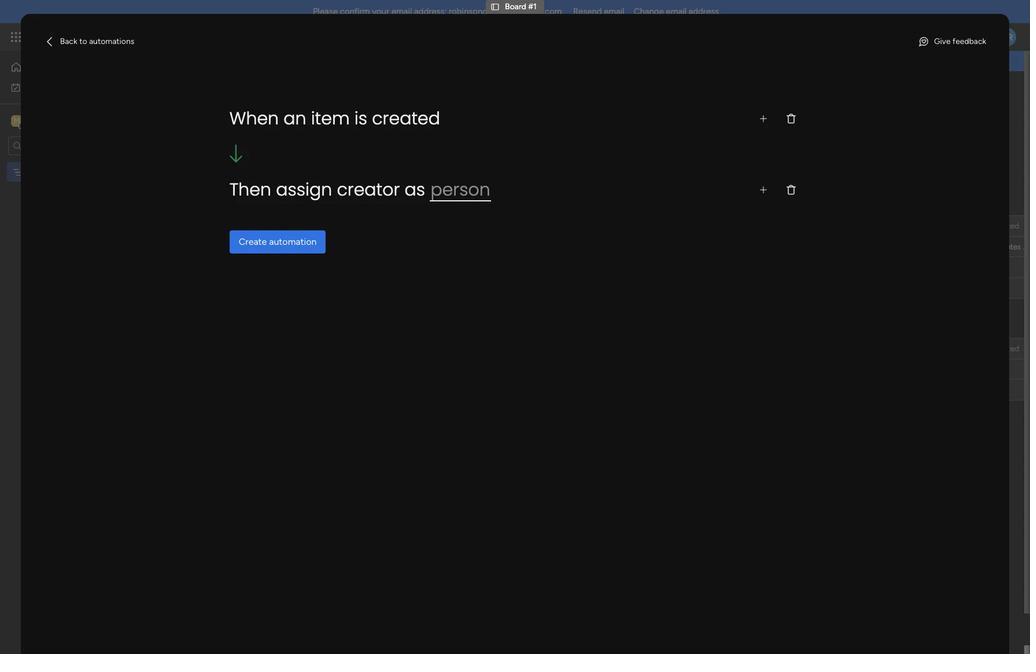 Task type: vqa. For each thing, say whether or not it's contained in the screenshot.
Last updated
yes



Task type: describe. For each thing, give the bounding box(es) containing it.
m button
[[8, 111, 115, 131]]

feedback
[[953, 36, 987, 46]]

1 last from the top
[[972, 221, 988, 231]]

assign
[[281, 108, 305, 117]]

1 of from the left
[[241, 108, 249, 117]]

robinsongreg175@gmail.com
[[449, 6, 562, 17]]

monday work management
[[52, 30, 180, 43]]

2 of from the left
[[440, 108, 448, 117]]

person
[[431, 177, 491, 202]]

back
[[60, 36, 77, 46]]

minutes
[[995, 243, 1022, 251]]

15
[[986, 243, 993, 251]]

do
[[218, 196, 232, 211]]

project.
[[251, 108, 279, 117]]

calendar
[[286, 128, 318, 138]]

workspace image
[[11, 114, 23, 127]]

last updated for first last updated field
[[972, 221, 1020, 231]]

my work image
[[10, 82, 21, 92]]

0 horizontal spatial your
[[372, 6, 390, 17]]

monday
[[52, 30, 91, 43]]

calendar button
[[277, 124, 327, 143]]

as
[[405, 177, 426, 202]]

please
[[313, 6, 338, 17]]

to-do
[[199, 196, 232, 211]]

board #1
[[505, 2, 537, 12]]

to-
[[199, 196, 218, 211]]

3
[[247, 242, 251, 252]]

change
[[634, 6, 664, 17]]

where
[[450, 108, 473, 117]]

and
[[385, 108, 399, 117]]

give feedback link
[[914, 32, 992, 51]]

is
[[355, 106, 368, 131]]

project for project
[[289, 221, 315, 230]]

2 last updated field from the top
[[969, 342, 1023, 355]]

last updated for second last updated field from the top
[[972, 344, 1020, 353]]

create automation button
[[230, 231, 326, 254]]

manage
[[177, 108, 206, 117]]

ag
[[1024, 243, 1031, 251]]

2 last from the top
[[972, 344, 988, 353]]

search everything image
[[932, 31, 944, 43]]

keep
[[401, 108, 418, 117]]

when
[[230, 106, 279, 131]]

email for resend email
[[604, 6, 625, 17]]

project 3
[[219, 242, 251, 252]]

create automation
[[239, 236, 317, 247]]

track
[[420, 108, 438, 117]]

greg robinson image
[[998, 28, 1017, 46]]

work
[[94, 30, 114, 43]]

create
[[239, 236, 267, 247]]

project
[[493, 108, 519, 117]]

timelines
[[351, 108, 383, 117]]

automation
[[269, 236, 317, 247]]

m
[[13, 115, 20, 125]]

then assign creator as person
[[230, 177, 491, 202]]

15 minutes ag
[[986, 243, 1031, 251]]

then
[[230, 177, 271, 202]]



Task type: locate. For each thing, give the bounding box(es) containing it.
your
[[372, 6, 390, 17], [475, 108, 491, 117]]

0 vertical spatial project
[[289, 221, 315, 230]]

back to automations
[[60, 36, 134, 46]]

to
[[79, 36, 87, 46]]

1 horizontal spatial email
[[604, 6, 625, 17]]

1 horizontal spatial project
[[289, 221, 315, 230]]

creator
[[337, 177, 400, 202]]

1 email from the left
[[392, 6, 412, 17]]

when an item is created
[[230, 106, 440, 131]]

change email address
[[634, 6, 720, 17]]

0 vertical spatial your
[[372, 6, 390, 17]]

1 horizontal spatial of
[[440, 108, 448, 117]]

angle down image
[[235, 160, 241, 169]]

project for project 3
[[219, 242, 245, 252]]

any
[[208, 108, 221, 117]]

resend
[[573, 6, 602, 17]]

0 vertical spatial last
[[972, 221, 988, 231]]

3 email from the left
[[667, 6, 687, 17]]

Last updated field
[[969, 220, 1023, 232], [969, 342, 1023, 355]]

back to automations button
[[39, 32, 139, 51]]

1 last updated from the top
[[972, 221, 1020, 231]]

please confirm your email address: robinsongreg175@gmail.com
[[313, 6, 562, 17]]

project up automation on the left of the page
[[289, 221, 315, 230]]

project left 3
[[219, 242, 245, 252]]

owners,
[[307, 108, 335, 117]]

1 vertical spatial project
[[219, 242, 245, 252]]

resend email link
[[573, 6, 625, 17]]

2 updated from the top
[[990, 344, 1020, 353]]

email for change email address
[[667, 6, 687, 17]]

address:
[[414, 6, 447, 17]]

give feedback button
[[914, 32, 992, 51]]

created
[[372, 106, 440, 131]]

1 last updated field from the top
[[969, 220, 1023, 232]]

home image
[[10, 61, 22, 73]]

1 horizontal spatial your
[[475, 108, 491, 117]]

To-do field
[[196, 196, 235, 211]]

#1
[[529, 2, 537, 12]]

confirm
[[340, 6, 370, 17]]

0 horizontal spatial email
[[392, 6, 412, 17]]

type
[[223, 108, 239, 117]]

of right track
[[440, 108, 448, 117]]

give
[[935, 36, 951, 46]]

item
[[311, 106, 350, 131]]

1 updated from the top
[[990, 221, 1020, 231]]

of right 'type'
[[241, 108, 249, 117]]

1 vertical spatial your
[[475, 108, 491, 117]]

give feedback
[[935, 36, 987, 46]]

0 horizontal spatial of
[[241, 108, 249, 117]]

1 vertical spatial last updated field
[[969, 342, 1023, 355]]

of
[[241, 108, 249, 117], [440, 108, 448, 117]]

automations
[[89, 36, 134, 46]]

address
[[689, 6, 720, 17]]

1 vertical spatial last
[[972, 344, 988, 353]]

0 vertical spatial last updated
[[972, 221, 1020, 231]]

last updated
[[972, 221, 1020, 231], [972, 344, 1020, 353]]

2 horizontal spatial email
[[667, 6, 687, 17]]

0 vertical spatial updated
[[990, 221, 1020, 231]]

assign
[[276, 177, 332, 202]]

0 horizontal spatial project
[[219, 242, 245, 252]]

email right resend
[[604, 6, 625, 17]]

1 vertical spatial last updated
[[972, 344, 1020, 353]]

manage any type of project. assign owners, set timelines and keep track of where your project stands. button
[[175, 106, 564, 120]]

an
[[284, 106, 306, 131]]

email
[[392, 6, 412, 17], [604, 6, 625, 17], [667, 6, 687, 17]]

set
[[337, 108, 349, 117]]

resend email
[[573, 6, 625, 17]]

table button
[[240, 124, 277, 143]]

select product image
[[10, 31, 22, 43]]

last
[[972, 221, 988, 231], [972, 344, 988, 353]]

your right 'where'
[[475, 108, 491, 117]]

email left address:
[[392, 6, 412, 17]]

list box
[[0, 160, 148, 338]]

management
[[117, 30, 180, 43]]

change email address link
[[634, 6, 720, 17]]

your right confirm
[[372, 6, 390, 17]]

your inside button
[[475, 108, 491, 117]]

board
[[505, 2, 527, 12]]

manage any type of project. assign owners, set timelines and keep track of where your project stands.
[[177, 108, 547, 117]]

option
[[0, 161, 148, 164]]

table
[[249, 128, 268, 138]]

help image
[[958, 31, 970, 43]]

email right change
[[667, 6, 687, 17]]

stands.
[[521, 108, 547, 117]]

project
[[289, 221, 315, 230], [219, 242, 245, 252]]

1 vertical spatial updated
[[990, 344, 1020, 353]]

0 vertical spatial last updated field
[[969, 220, 1023, 232]]

2 last updated from the top
[[972, 344, 1020, 353]]

updated
[[990, 221, 1020, 231], [990, 344, 1020, 353]]

2 email from the left
[[604, 6, 625, 17]]



